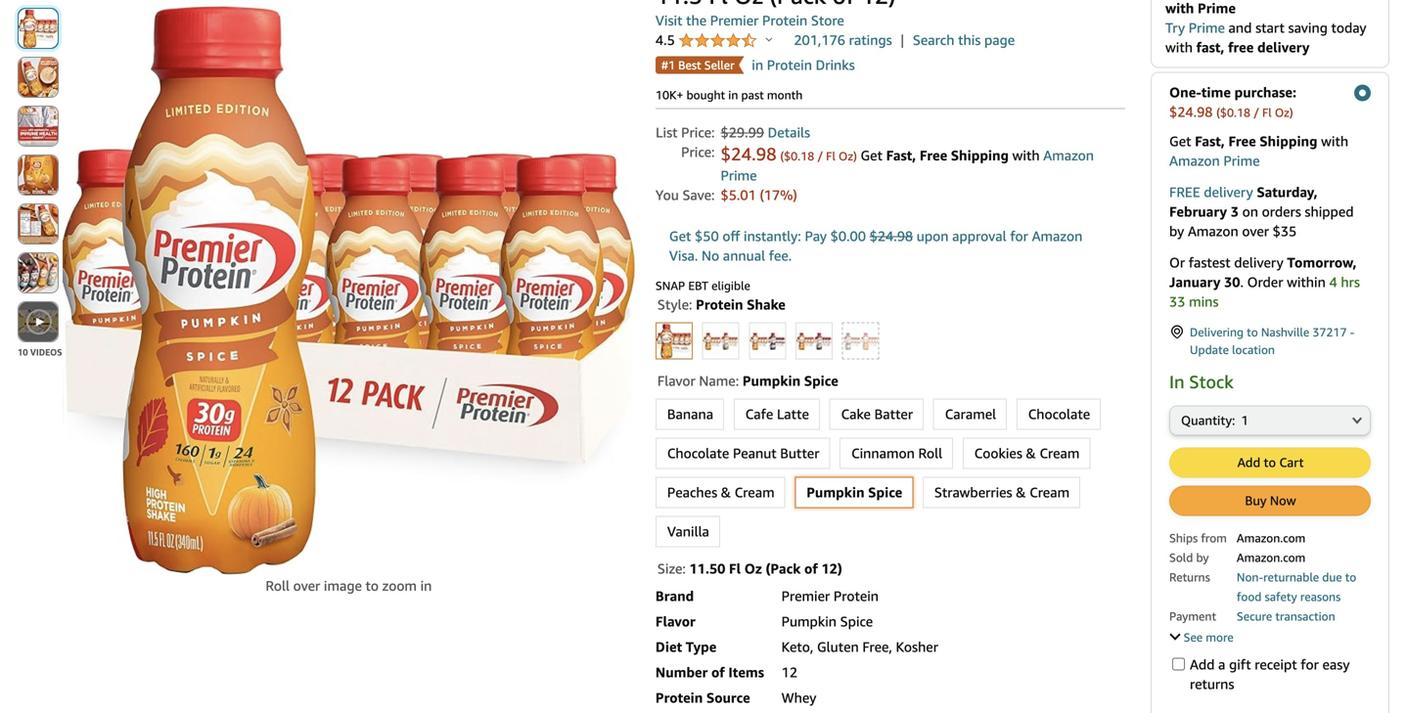 Task type: locate. For each thing, give the bounding box(es) containing it.
0 vertical spatial (
[[1216, 105, 1220, 119]]

&
[[1026, 445, 1036, 461], [721, 484, 731, 500], [1016, 484, 1026, 500]]

visit the premier protein store
[[655, 12, 844, 28]]

11.50
[[689, 561, 725, 577]]

spice down cinnamon
[[868, 484, 902, 500]]

cream down chocolate button
[[1040, 445, 1080, 461]]

add for add a gift receipt for easy returns
[[1190, 656, 1215, 673]]

visa.
[[669, 248, 698, 264]]

protein shake + protein shake chocolate image
[[750, 323, 785, 359]]

amazon prime link up the free delivery link
[[1169, 152, 1260, 169]]

amazon.com down buy now submit
[[1237, 531, 1306, 545]]

amazon.com inside ships from amazon.com sold by
[[1237, 531, 1306, 545]]

by
[[1169, 223, 1184, 239], [1196, 551, 1209, 564]]

get fast, free shipping with
[[861, 147, 1043, 163]]

0 vertical spatial amazon.com
[[1237, 531, 1306, 545]]

1 horizontal spatial with
[[1165, 39, 1193, 55]]

by inside the on orders shipped by amazon over $35
[[1169, 223, 1184, 239]]

1 vertical spatial option group
[[650, 395, 1125, 551]]

fast, for get fast, free shipping with
[[886, 147, 916, 163]]

secure transaction packaging
[[1169, 609, 1335, 643]]

roll left image
[[266, 578, 290, 594]]

protein down number
[[655, 690, 703, 706]]

$0.18 inside the one-time purchase: $24.98 ( $0.18 / fl oz)
[[1220, 105, 1250, 119]]

oz) inside $24.98 ( $0.18 / fl oz)
[[839, 149, 857, 163]]

protein source
[[655, 690, 750, 706]]

for
[[1010, 228, 1028, 244], [1301, 656, 1319, 673]]

$0.00
[[830, 228, 866, 244]]

& right peaches
[[721, 484, 731, 500]]

1 horizontal spatial premier
[[781, 588, 830, 604]]

by inside ships from amazon.com sold by
[[1196, 551, 1209, 564]]

1 vertical spatial of
[[711, 664, 725, 681]]

1 horizontal spatial (
[[1216, 105, 1220, 119]]

1 vertical spatial roll
[[266, 578, 290, 594]]

sold
[[1169, 551, 1193, 564]]

ratings
[[849, 32, 892, 48]]

pumpkin up keto,
[[781, 613, 837, 630]]

12)
[[821, 561, 842, 577]]

in right zoom
[[420, 578, 432, 594]]

payment
[[1169, 609, 1216, 623]]

protein down the 12)
[[834, 588, 879, 604]]

butter
[[780, 445, 819, 461]]

amazon inside get fast, free shipping with amazon prime
[[1169, 152, 1220, 169]]

1 horizontal spatial add
[[1237, 455, 1260, 470]]

Add to Cart submit
[[1170, 448, 1370, 477]]

free up upon
[[920, 147, 947, 163]]

search
[[913, 32, 954, 48]]

fast, up 'upon approval for amazon visa. no annual fee.'
[[886, 147, 916, 163]]

0 vertical spatial by
[[1169, 223, 1184, 239]]

in up past
[[752, 57, 763, 73]]

add up buy on the right
[[1237, 455, 1260, 470]]

order
[[1247, 274, 1283, 290]]

delivery down start
[[1257, 39, 1310, 55]]

cake batter button
[[830, 400, 923, 429]]

premier up 4.5 button
[[710, 12, 759, 28]]

( down the details
[[780, 149, 784, 163]]

1 vertical spatial (
[[780, 149, 784, 163]]

0 horizontal spatial by
[[1169, 223, 1184, 239]]

protein shake + protein shake cinnamon roll image
[[796, 323, 832, 359]]

prime inside amazon prime
[[721, 167, 757, 183]]

& inside button
[[1026, 445, 1036, 461]]

get inside get fast, free shipping with amazon prime
[[1169, 133, 1191, 149]]

2 horizontal spatial in
[[752, 57, 763, 73]]

cream down cookies & cream
[[1030, 484, 1070, 500]]

0 horizontal spatial amazon prime link
[[721, 147, 1094, 183]]

1 amazon.com from the top
[[1237, 531, 1306, 545]]

january
[[1169, 274, 1220, 290]]

& right cookies
[[1026, 445, 1036, 461]]

cafe latte
[[745, 406, 809, 422]]

price:
[[681, 124, 715, 140], [681, 144, 715, 160]]

amazon prime link for get fast, free shipping with amazon prime
[[1169, 152, 1260, 169]]

shows what's inside
[[1237, 629, 1342, 643]]

1 vertical spatial add
[[1190, 656, 1215, 673]]

$29.99
[[721, 124, 764, 140]]

flavor for flavor
[[655, 613, 695, 630]]

tomorrow, january 30
[[1169, 254, 1357, 290]]

spice down protein shake + protein shake cinnamon roll icon
[[804, 373, 838, 389]]

0 vertical spatial /
[[1254, 105, 1259, 119]]

prime up $5.01 at the right top of page
[[721, 167, 757, 183]]

gift
[[1229, 656, 1251, 673]]

premier down (pack
[[781, 588, 830, 604]]

0 vertical spatial $24.98
[[1169, 104, 1213, 120]]

for left easy
[[1301, 656, 1319, 673]]

$24.98 down one- at the top of page
[[1169, 104, 1213, 120]]

snap
[[655, 279, 685, 293]]

option group
[[650, 318, 1125, 363], [650, 395, 1125, 551]]

1 vertical spatial $0.18
[[784, 149, 814, 163]]

free for get fast, free shipping with amazon prime
[[1228, 133, 1256, 149]]

1 vertical spatial pumpkin
[[807, 484, 865, 500]]

with for get fast, free shipping with
[[1012, 147, 1040, 163]]

0 horizontal spatial get
[[669, 228, 691, 244]]

fl inside the one-time purchase: $24.98 ( $0.18 / fl oz)
[[1262, 105, 1272, 119]]

0 vertical spatial fl
[[1262, 105, 1272, 119]]

201,176 ratings
[[794, 32, 892, 48]]

1 horizontal spatial amazon prime link
[[1169, 152, 1260, 169]]

0 vertical spatial oz)
[[1275, 105, 1293, 119]]

see
[[1184, 630, 1203, 644]]

with for get fast, free shipping with amazon prime
[[1321, 133, 1348, 149]]

$0.18 down the details
[[784, 149, 814, 163]]

1 vertical spatial $24.98
[[721, 143, 777, 164]]

1 horizontal spatial of
[[804, 561, 818, 577]]

protein down eligible at right top
[[696, 296, 743, 313]]

get for get fast, free shipping with
[[861, 147, 883, 163]]

2 horizontal spatial get
[[1169, 133, 1191, 149]]

0 horizontal spatial $24.98
[[721, 143, 777, 164]]

0 horizontal spatial chocolate
[[667, 445, 729, 461]]

1 horizontal spatial chocolate
[[1028, 406, 1090, 422]]

shake
[[747, 296, 786, 313]]

saving
[[1288, 19, 1328, 36]]

0 horizontal spatial in
[[420, 578, 432, 594]]

by down february at the top right of the page
[[1169, 223, 1184, 239]]

chocolate up peaches
[[667, 445, 729, 461]]

roll inside button
[[918, 445, 942, 461]]

free for get fast, free shipping with
[[920, 147, 947, 163]]

1 horizontal spatial fl
[[826, 149, 835, 163]]

shipping for get fast, free shipping with
[[951, 147, 1009, 163]]

1 horizontal spatial oz)
[[1275, 105, 1293, 119]]

$24.98
[[1169, 104, 1213, 120], [721, 143, 777, 164], [869, 228, 913, 244]]

0 horizontal spatial (
[[780, 149, 784, 163]]

0 vertical spatial flavor
[[657, 373, 695, 389]]

$0.18 inside $24.98 ( $0.18 / fl oz)
[[784, 149, 814, 163]]

2 vertical spatial in
[[420, 578, 432, 594]]

10k+ bought in past month
[[655, 88, 803, 102]]

0 horizontal spatial add
[[1190, 656, 1215, 673]]

roll right cinnamon
[[918, 445, 942, 461]]

2 amazon.com from the top
[[1237, 551, 1306, 564]]

spice inside button
[[868, 484, 902, 500]]

0 vertical spatial over
[[1242, 223, 1269, 239]]

with inside get fast, free shipping with amazon prime
[[1321, 133, 1348, 149]]

peaches & cream button
[[656, 478, 784, 507]]

$24.98 down $29.99 at the top of the page
[[721, 143, 777, 164]]

to up location
[[1247, 325, 1258, 339]]

& for peaches
[[721, 484, 731, 500]]

0 horizontal spatial premier
[[710, 12, 759, 28]]

1 vertical spatial in
[[728, 88, 738, 102]]

1 vertical spatial flavor
[[655, 613, 695, 630]]

1 horizontal spatial $0.18
[[1220, 105, 1250, 119]]

cream inside button
[[1040, 445, 1080, 461]]

option group containing banana
[[650, 395, 1125, 551]]

2 option group from the top
[[650, 395, 1125, 551]]

/ inside $24.98 ( $0.18 / fl oz)
[[817, 149, 823, 163]]

over left image
[[293, 578, 320, 594]]

2 horizontal spatial $24.98
[[1169, 104, 1213, 120]]

buy
[[1245, 493, 1267, 508]]

0 horizontal spatial over
[[293, 578, 320, 594]]

1 horizontal spatial free
[[1228, 133, 1256, 149]]

0 vertical spatial of
[[804, 561, 818, 577]]

of left the 12)
[[804, 561, 818, 577]]

1 horizontal spatial shipping
[[1260, 133, 1317, 149]]

0 horizontal spatial $0.18
[[784, 149, 814, 163]]

1 vertical spatial amazon.com
[[1237, 551, 1306, 564]]

|
[[900, 32, 904, 48]]

shipping up approval
[[951, 147, 1009, 163]]

1 horizontal spatial over
[[1242, 223, 1269, 239]]

1 vertical spatial spice
[[868, 484, 902, 500]]

fast, down the one-time purchase: $24.98 ( $0.18 / fl oz) in the right of the page
[[1195, 133, 1225, 149]]

free down the one-time purchase: $24.98 ( $0.18 / fl oz) in the right of the page
[[1228, 133, 1256, 149]]

protein
[[762, 12, 807, 28], [767, 57, 812, 73], [696, 296, 743, 313], [834, 588, 879, 604], [655, 690, 703, 706]]

with
[[1165, 39, 1193, 55], [1321, 133, 1348, 149], [1012, 147, 1040, 163]]

1 vertical spatial oz)
[[839, 149, 857, 163]]

0 vertical spatial price:
[[681, 124, 715, 140]]

1 vertical spatial price:
[[681, 144, 715, 160]]

amazon.com up "returnable"
[[1237, 551, 1306, 564]]

add to cart
[[1237, 455, 1304, 470]]

cream down peanut
[[735, 484, 775, 500]]

or
[[1169, 254, 1185, 270]]

of up source
[[711, 664, 725, 681]]

0 horizontal spatial fast,
[[886, 147, 916, 163]]

get down one- at the top of page
[[1169, 133, 1191, 149]]

cookies & cream
[[974, 445, 1080, 461]]

protein shake + protein shake caramel image
[[703, 323, 738, 359]]

free
[[1228, 133, 1256, 149], [920, 147, 947, 163]]

to inside "delivering to nashville 37217 - update location"
[[1247, 325, 1258, 339]]

$24.98 inside the one-time purchase: $24.98 ( $0.18 / fl oz)
[[1169, 104, 1213, 120]]

0 horizontal spatial oz)
[[839, 149, 857, 163]]

1 horizontal spatial get
[[861, 147, 883, 163]]

0 vertical spatial pumpkin spice
[[807, 484, 902, 500]]

pumpkin down 'butter'
[[807, 484, 865, 500]]

amazon prime link up upon
[[721, 147, 1094, 183]]

best
[[678, 58, 701, 72]]

0 vertical spatial option group
[[650, 318, 1125, 363]]

0 vertical spatial in
[[752, 57, 763, 73]]

1 horizontal spatial in
[[728, 88, 738, 102]]

& for cookies
[[1026, 445, 1036, 461]]

add left a
[[1190, 656, 1215, 673]]

prime up saturday, february 3
[[1223, 152, 1260, 169]]

fast, free delivery
[[1196, 39, 1310, 55]]

1 horizontal spatial roll
[[918, 445, 942, 461]]

pumpkin spice
[[807, 484, 902, 500], [781, 613, 873, 630]]

(
[[1216, 105, 1220, 119], [780, 149, 784, 163]]

2 vertical spatial fl
[[729, 561, 741, 577]]

receipt
[[1255, 656, 1297, 673]]

1 option group from the top
[[650, 318, 1125, 363]]

purchase:
[[1234, 84, 1296, 100]]

2 vertical spatial delivery
[[1234, 254, 1283, 270]]

peaches
[[667, 484, 717, 500]]

protein up month
[[767, 57, 812, 73]]

#1 best seller
[[661, 58, 734, 72]]

get for get $50 off instantly: pay $0.00 $24.98
[[669, 228, 691, 244]]

| search this page
[[900, 32, 1015, 48]]

1 vertical spatial premier
[[781, 588, 830, 604]]

delivery up 3
[[1204, 184, 1253, 200]]

201,176
[[794, 32, 845, 48]]

get up visa.
[[669, 228, 691, 244]]

with inside "and start saving today with"
[[1165, 39, 1193, 55]]

0 horizontal spatial /
[[817, 149, 823, 163]]

see more button
[[1169, 629, 1234, 644]]

0 vertical spatial chocolate
[[1028, 406, 1090, 422]]

chocolate up cookies & cream
[[1028, 406, 1090, 422]]

time
[[1201, 84, 1231, 100]]

10 videos
[[18, 347, 62, 358]]

0 vertical spatial for
[[1010, 228, 1028, 244]]

ships from amazon.com sold by
[[1169, 531, 1306, 564]]

pumpkin spice down premier protein
[[781, 613, 873, 630]]

1 horizontal spatial fast,
[[1195, 133, 1225, 149]]

spice up keto, gluten free, kosher
[[840, 613, 873, 630]]

0 vertical spatial add
[[1237, 455, 1260, 470]]

$24.98 ( $0.18 / fl oz)
[[721, 143, 857, 164]]

the
[[686, 12, 707, 28]]

2 vertical spatial pumpkin
[[781, 613, 837, 630]]

shipping up saturday,
[[1260, 133, 1317, 149]]

and start saving today with
[[1165, 19, 1366, 55]]

2 horizontal spatial with
[[1321, 133, 1348, 149]]

1 vertical spatial chocolate
[[667, 445, 729, 461]]

chocolate for chocolate
[[1028, 406, 1090, 422]]

strawberries
[[934, 484, 1012, 500]]

price: right list
[[681, 124, 715, 140]]

tomorrow,
[[1287, 254, 1357, 270]]

& down cookies & cream button
[[1016, 484, 1026, 500]]

pumpkin up cafe latte
[[743, 373, 801, 389]]

1 horizontal spatial /
[[1254, 105, 1259, 119]]

premier
[[710, 12, 759, 28], [781, 588, 830, 604]]

easy
[[1322, 656, 1350, 673]]

prime inside get fast, free shipping with amazon prime
[[1223, 152, 1260, 169]]

vanilla button
[[656, 517, 719, 546]]

None submit
[[19, 9, 58, 48], [19, 58, 58, 97], [19, 107, 58, 146], [19, 156, 58, 195], [19, 204, 58, 244], [19, 253, 58, 293], [19, 302, 58, 341], [19, 9, 58, 48], [19, 58, 58, 97], [19, 107, 58, 146], [19, 156, 58, 195], [19, 204, 58, 244], [19, 253, 58, 293], [19, 302, 58, 341]]

1 horizontal spatial for
[[1301, 656, 1319, 673]]

0 vertical spatial premier
[[710, 12, 759, 28]]

peanut
[[733, 445, 777, 461]]

amazon.com inside amazon.com returns
[[1237, 551, 1306, 564]]

0 vertical spatial spice
[[804, 373, 838, 389]]

style: protein shake
[[657, 296, 786, 313]]

0 horizontal spatial shipping
[[951, 147, 1009, 163]]

0 horizontal spatial roll
[[266, 578, 290, 594]]

prime up fast,
[[1189, 19, 1225, 36]]

one-
[[1169, 84, 1201, 100]]

prime
[[1189, 19, 1225, 36], [1223, 152, 1260, 169], [721, 167, 757, 183]]

2 horizontal spatial fl
[[1262, 105, 1272, 119]]

returns
[[1190, 676, 1234, 692]]

flavor down brand
[[655, 613, 695, 630]]

1 vertical spatial over
[[293, 578, 320, 594]]

1 vertical spatial fl
[[826, 149, 835, 163]]

add
[[1237, 455, 1260, 470], [1190, 656, 1215, 673]]

add inside add a gift receipt for easy returns
[[1190, 656, 1215, 673]]

number of items
[[655, 664, 764, 681]]

$0.18 down time
[[1220, 105, 1250, 119]]

0 horizontal spatial fl
[[729, 561, 741, 577]]

price: down list price: $29.99 details
[[681, 144, 715, 160]]

dropdown image
[[1352, 416, 1362, 424]]

february
[[1169, 203, 1227, 219]]

1 vertical spatial /
[[817, 149, 823, 163]]

over down on
[[1242, 223, 1269, 239]]

1 horizontal spatial by
[[1196, 551, 1209, 564]]

0 horizontal spatial with
[[1012, 147, 1040, 163]]

0 horizontal spatial free
[[920, 147, 947, 163]]

1 vertical spatial by
[[1196, 551, 1209, 564]]

for inside 'upon approval for amazon visa. no annual fee.'
[[1010, 228, 1028, 244]]

fast, inside get fast, free shipping with amazon prime
[[1195, 133, 1225, 149]]

10k+
[[655, 88, 683, 102]]

0 vertical spatial delivery
[[1257, 39, 1310, 55]]

shipping inside get fast, free shipping with amazon prime
[[1260, 133, 1317, 149]]

today
[[1331, 19, 1366, 36]]

packaging
[[1169, 629, 1224, 643]]

2 vertical spatial $24.98
[[869, 228, 913, 244]]

1 vertical spatial for
[[1301, 656, 1319, 673]]

flavor up 'banana'
[[657, 373, 695, 389]]

0 vertical spatial roll
[[918, 445, 942, 461]]

pumpkin spice down cinnamon
[[807, 484, 902, 500]]

to left zoom
[[365, 578, 379, 594]]

37217
[[1312, 325, 1347, 339]]

1 horizontal spatial $24.98
[[869, 228, 913, 244]]

for right approval
[[1010, 228, 1028, 244]]

delivery up "order"
[[1234, 254, 1283, 270]]

( down time
[[1216, 105, 1220, 119]]

amazon prime
[[721, 147, 1094, 183]]

to right due
[[1345, 570, 1356, 584]]

option group for flavor name: pumpkin spice
[[650, 395, 1125, 551]]

$24.98 left upon
[[869, 228, 913, 244]]

0 vertical spatial $0.18
[[1220, 105, 1250, 119]]

free inside get fast, free shipping with amazon prime
[[1228, 133, 1256, 149]]

/ inside the one-time purchase: $24.98 ( $0.18 / fl oz)
[[1254, 105, 1259, 119]]

$35
[[1273, 223, 1297, 239]]

in left past
[[728, 88, 738, 102]]

annual
[[723, 248, 765, 264]]

0 horizontal spatial for
[[1010, 228, 1028, 244]]

by right sold
[[1196, 551, 1209, 564]]

radio active image
[[1354, 84, 1371, 101]]

( inside $24.98 ( $0.18 / fl oz)
[[780, 149, 784, 163]]

get right $24.98 ( $0.18 / fl oz)
[[861, 147, 883, 163]]



Task type: vqa. For each thing, say whether or not it's contained in the screenshot.


Task type: describe. For each thing, give the bounding box(es) containing it.
off
[[722, 228, 740, 244]]

in stock
[[1169, 371, 1233, 392]]

search this page link
[[913, 30, 1015, 50]]

0 horizontal spatial of
[[711, 664, 725, 681]]

zoom
[[382, 578, 417, 594]]

flavor for flavor name: pumpkin spice
[[657, 373, 695, 389]]

1 vertical spatial delivery
[[1204, 184, 1253, 200]]

shipped
[[1305, 203, 1354, 219]]

returns
[[1169, 570, 1210, 584]]

returnable
[[1263, 570, 1319, 584]]

protein up popover icon in the top of the page
[[762, 12, 807, 28]]

4.5
[[655, 32, 679, 48]]

non-
[[1237, 570, 1263, 584]]

batter
[[874, 406, 913, 422]]

0 vertical spatial pumpkin
[[743, 373, 801, 389]]

secure
[[1237, 609, 1272, 623]]

month
[[767, 88, 803, 102]]

secure transaction button
[[1237, 607, 1335, 624]]

due
[[1322, 570, 1342, 584]]

cookies & cream button
[[964, 439, 1089, 468]]

4.5 button
[[655, 32, 773, 50]]

orders
[[1262, 203, 1301, 219]]

free delivery
[[1169, 184, 1253, 200]]

list price: $29.99 details
[[656, 124, 810, 140]]

style:
[[657, 296, 692, 313]]

to inside non-returnable due to food safety reasons payment
[[1345, 570, 1356, 584]]

pumpkin spice button
[[796, 478, 912, 507]]

save:
[[682, 187, 715, 203]]

add for add to cart
[[1237, 455, 1260, 470]]

cream for peaches & cream
[[735, 484, 775, 500]]

delivering
[[1190, 325, 1244, 339]]

delivery for fastest
[[1234, 254, 1283, 270]]

size: 11.50 fl oz (pack of 12)
[[657, 561, 842, 577]]

popover image
[[766, 37, 773, 42]]

cream for strawberries & cream
[[1030, 484, 1070, 500]]

extender expand image
[[1170, 629, 1181, 640]]

peaches & cream
[[667, 484, 775, 500]]

saturday,
[[1257, 184, 1318, 200]]

protein for premier protein
[[834, 588, 879, 604]]

$50
[[695, 228, 719, 244]]

option group for style: protein shake
[[650, 318, 1125, 363]]

1 vertical spatial pumpkin spice
[[781, 613, 873, 630]]

with for and start saving today with
[[1165, 39, 1193, 55]]

add a gift receipt for easy returns
[[1190, 656, 1350, 692]]

visit the premier protein store link
[[655, 12, 844, 28]]

prime for amazon
[[721, 167, 757, 183]]

one-time purchase: $24.98 ( $0.18 / fl oz)
[[1169, 84, 1296, 120]]

inside
[[1311, 629, 1342, 643]]

strawberries & cream button
[[924, 478, 1079, 507]]

keto,
[[781, 639, 813, 655]]

fl inside $24.98 ( $0.18 / fl oz)
[[826, 149, 835, 163]]

3
[[1231, 203, 1239, 219]]

(17%)
[[760, 187, 797, 203]]

caramel
[[945, 406, 996, 422]]

chocolate for chocolate peanut butter
[[667, 445, 729, 461]]

latte
[[777, 406, 809, 422]]

pumpkin spice inside button
[[807, 484, 902, 500]]

amazon inside 'upon approval for amazon visa. no annual fee.'
[[1032, 228, 1082, 244]]

image
[[324, 578, 362, 594]]

delivery for free
[[1257, 39, 1310, 55]]

to left cart
[[1264, 455, 1276, 470]]

details
[[768, 124, 810, 140]]

2 vertical spatial spice
[[840, 613, 873, 630]]

protein for in protein drinks
[[767, 57, 812, 73]]

fast, for get fast, free shipping with amazon prime
[[1195, 133, 1225, 149]]

.
[[1240, 274, 1244, 290]]

protein for style: protein shake
[[696, 296, 743, 313]]

ships
[[1169, 531, 1198, 545]]

shipping for get fast, free shipping with amazon prime
[[1260, 133, 1317, 149]]

amazon prime link for get fast, free shipping with
[[721, 147, 1094, 183]]

cinnamon
[[851, 445, 915, 461]]

$5.01
[[721, 187, 756, 203]]

free
[[1228, 39, 1254, 55]]

fastest
[[1189, 254, 1231, 270]]

chocolate peanut butter button
[[656, 439, 829, 468]]

4 hrs 33 mins
[[1169, 274, 1360, 309]]

1 price: from the top
[[681, 124, 715, 140]]

on
[[1242, 203, 1258, 219]]

protein shake + protein shake(pack of 12) image
[[843, 323, 878, 359]]

in
[[1169, 371, 1185, 392]]

buy now
[[1245, 493, 1296, 508]]

seller
[[704, 58, 734, 72]]

amazon inside amazon prime
[[1043, 147, 1094, 163]]

location
[[1232, 343, 1275, 356]]

Buy Now submit
[[1170, 487, 1370, 515]]

bought
[[686, 88, 725, 102]]

saturday, february 3
[[1169, 184, 1318, 219]]

( inside the one-time purchase: $24.98 ( $0.18 / fl oz)
[[1216, 105, 1220, 119]]

cream for cookies & cream
[[1040, 445, 1080, 461]]

cake
[[841, 406, 871, 422]]

now
[[1270, 493, 1296, 508]]

kosher
[[896, 639, 938, 655]]

-
[[1350, 325, 1354, 339]]

chocolate peanut butter
[[667, 445, 819, 461]]

amazon inside the on orders shipped by amazon over $35
[[1188, 223, 1238, 239]]

number
[[655, 664, 708, 681]]

oz) inside the one-time purchase: $24.98 ( $0.18 / fl oz)
[[1275, 105, 1293, 119]]

pumpkin inside button
[[807, 484, 865, 500]]

get fast, free shipping with amazon prime
[[1169, 133, 1348, 169]]

or fastest delivery
[[1169, 254, 1287, 270]]

past
[[741, 88, 764, 102]]

within
[[1287, 274, 1326, 290]]

get for get fast, free shipping with amazon prime
[[1169, 133, 1191, 149]]

& for strawberries
[[1016, 484, 1026, 500]]

cafe
[[745, 406, 773, 422]]

on orders shipped by amazon over $35
[[1169, 203, 1354, 239]]

drinks
[[816, 57, 855, 73]]

over inside the on orders shipped by amazon over $35
[[1242, 223, 1269, 239]]

and
[[1228, 19, 1252, 36]]

2 price: from the top
[[681, 144, 715, 160]]

prime for try
[[1189, 19, 1225, 36]]

fast,
[[1196, 39, 1224, 55]]

#1
[[661, 58, 675, 72]]

Add a gift receipt for easy returns checkbox
[[1172, 658, 1185, 671]]

cookies
[[974, 445, 1022, 461]]

diet type
[[655, 639, 717, 655]]

for inside add a gift receipt for easy returns
[[1301, 656, 1319, 673]]

you save: $5.01 (17%)
[[655, 187, 797, 203]]

protein shake image
[[656, 323, 692, 359]]

no
[[702, 248, 719, 264]]

food
[[1237, 590, 1262, 604]]

size:
[[657, 561, 686, 577]]



